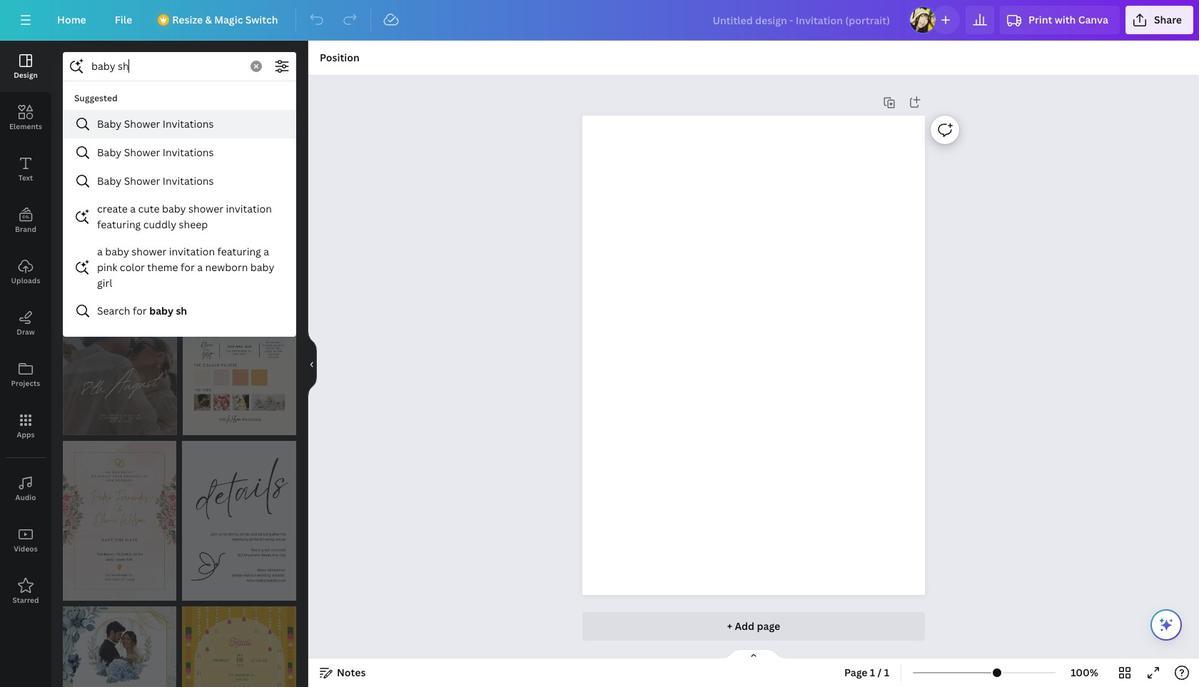 Task type: describe. For each thing, give the bounding box(es) containing it.
theme
[[147, 261, 178, 274]]

3 baby from the top
[[97, 174, 122, 188]]

templates
[[101, 93, 151, 106]]

shower inside a baby shower invitation featuring a pink color theme for a newborn baby girl
[[132, 245, 167, 258]]

main menu bar
[[0, 0, 1199, 41]]

newborn
[[205, 261, 248, 274]]

3 baby shower invitations button from the top
[[63, 167, 296, 196]]

position
[[320, 51, 360, 64]]

featuring inside create a cute baby shower invitation featuring cuddly sheep
[[97, 218, 141, 231]]

1 shower from the top
[[124, 117, 160, 131]]

suggested
[[74, 92, 118, 104]]

audio button
[[0, 463, 51, 515]]

text
[[18, 173, 33, 183]]

grey and white minimalist paper texture save the date wedding invitation group
[[63, 276, 177, 435]]

text button
[[0, 143, 51, 195]]

yellow and pink bold iconic illustrated haldi invitation image
[[182, 606, 296, 687]]

3 shower from the top
[[124, 174, 160, 188]]

brand
[[15, 224, 36, 234]]

invitation inside create a cute baby shower invitation featuring cuddly sheep
[[226, 202, 272, 216]]

add
[[735, 620, 755, 633]]

create a cute baby shower invitation featuring cuddly sheep
[[97, 202, 272, 231]]

a baby shower invitation featuring a pink color theme for a newborn baby girl button
[[63, 238, 296, 297]]

blue and white floral wedding invitation image
[[63, 606, 176, 687]]

black and white simple blank wedding invitation image
[[182, 441, 296, 601]]

2 baby shower invitations from the top
[[97, 146, 214, 159]]

2 baby shower invitations button from the top
[[63, 138, 296, 167]]

100%
[[1071, 666, 1098, 680]]

2 1 from the left
[[884, 666, 889, 680]]

projects button
[[0, 349, 51, 400]]

100% button
[[1061, 662, 1108, 685]]

starred button
[[0, 566, 51, 617]]

side panel tab list
[[0, 41, 51, 617]]

with
[[1055, 13, 1076, 26]]

templates button
[[63, 86, 190, 113]]

home
[[57, 13, 86, 26]]

videos button
[[0, 515, 51, 566]]

print with canva
[[1029, 13, 1108, 26]]

3 baby shower invitations from the top
[[97, 174, 214, 188]]

Design title text field
[[701, 6, 903, 34]]

cute
[[138, 202, 160, 216]]

uploads button
[[0, 246, 51, 298]]

page
[[844, 666, 868, 680]]

cream cute will you be my bridesmaid invitation image
[[182, 276, 296, 435]]

design
[[14, 70, 38, 80]]

search
[[97, 304, 130, 318]]

apps button
[[0, 400, 51, 452]]

+
[[727, 620, 732, 633]]

color
[[120, 261, 145, 274]]

1 invitations from the top
[[163, 117, 214, 131]]

neutral gold elegant calligraphy birthday invitation group
[[182, 111, 296, 270]]



Task type: vqa. For each thing, say whether or not it's contained in the screenshot.
"+"
yes



Task type: locate. For each thing, give the bounding box(es) containing it.
baby shower invitations button up create a cute baby shower invitation featuring cuddly sheep
[[63, 167, 296, 196]]

0 vertical spatial shower
[[124, 117, 160, 131]]

page
[[757, 620, 780, 633]]

a
[[130, 202, 136, 216], [97, 245, 103, 258], [264, 245, 269, 258], [197, 261, 203, 274]]

baby
[[97, 117, 122, 131], [97, 146, 122, 159], [97, 174, 122, 188]]

baby down the templates button
[[97, 146, 122, 159]]

1 horizontal spatial shower
[[188, 202, 223, 216]]

/
[[878, 666, 882, 680]]

baby shower invitations
[[97, 117, 214, 131], [97, 146, 214, 159], [97, 174, 214, 188]]

0 horizontal spatial featuring
[[97, 218, 141, 231]]

2 shower from the top
[[124, 146, 160, 159]]

shower up the theme
[[132, 245, 167, 258]]

watercolor wedding invitation portrait group
[[63, 111, 176, 270]]

elements button
[[0, 92, 51, 143]]

baby shower invitations button
[[63, 110, 296, 138], [63, 138, 296, 167], [63, 167, 296, 196]]

print with canva button
[[1000, 6, 1120, 34]]

shower
[[188, 202, 223, 216], [132, 245, 167, 258]]

list containing baby shower invitations
[[63, 87, 296, 325]]

featuring inside a baby shower invitation featuring a pink color theme for a newborn baby girl
[[217, 245, 261, 258]]

apps
[[17, 430, 35, 440]]

elements
[[9, 121, 42, 131]]

1 horizontal spatial invitation
[[226, 202, 272, 216]]

page 1 / 1
[[844, 666, 889, 680]]

2 invitations from the top
[[163, 146, 214, 159]]

brand button
[[0, 195, 51, 246]]

a inside create a cute baby shower invitation featuring cuddly sheep
[[130, 202, 136, 216]]

notes
[[337, 666, 366, 680]]

1 vertical spatial invitation
[[169, 245, 215, 258]]

girl
[[97, 276, 112, 290]]

resize & magic switch button
[[149, 6, 290, 34]]

3 invitations from the top
[[163, 174, 214, 188]]

baby up cuddly
[[162, 202, 186, 216]]

uploads
[[11, 276, 40, 286]]

2 vertical spatial shower
[[124, 174, 160, 188]]

0 horizontal spatial invitation
[[169, 245, 215, 258]]

share button
[[1126, 6, 1193, 34]]

for
[[181, 261, 195, 274], [133, 304, 147, 318]]

invitation inside a baby shower invitation featuring a pink color theme for a newborn baby girl
[[169, 245, 215, 258]]

print
[[1029, 13, 1052, 26]]

home link
[[46, 6, 98, 34]]

0 horizontal spatial for
[[133, 304, 147, 318]]

show pages image
[[720, 649, 788, 660]]

featuring up newborn in the top of the page
[[217, 245, 261, 258]]

baby up create
[[97, 174, 122, 188]]

design button
[[0, 41, 51, 92]]

0 vertical spatial invitation
[[226, 202, 272, 216]]

1 horizontal spatial for
[[181, 261, 195, 274]]

Use 5+ words to describe... search field
[[91, 53, 242, 80]]

for right the theme
[[181, 261, 195, 274]]

shower inside create a cute baby shower invitation featuring cuddly sheep
[[188, 202, 223, 216]]

pink simple flowers wedding invitation image
[[63, 441, 176, 601]]

1 vertical spatial shower
[[132, 245, 167, 258]]

search for baby sh
[[97, 304, 187, 318]]

for right search
[[133, 304, 147, 318]]

switch
[[245, 13, 278, 26]]

invitation up newborn in the top of the page
[[226, 202, 272, 216]]

2 vertical spatial baby shower invitations
[[97, 174, 214, 188]]

1 horizontal spatial 1
[[884, 666, 889, 680]]

0 horizontal spatial shower
[[132, 245, 167, 258]]

hide image
[[308, 330, 317, 398]]

baby right newborn in the top of the page
[[250, 261, 274, 274]]

sh
[[176, 304, 187, 318]]

baby up pink on the left top of the page
[[105, 245, 129, 258]]

1 horizontal spatial featuring
[[217, 245, 261, 258]]

1 vertical spatial shower
[[124, 146, 160, 159]]

pink
[[97, 261, 117, 274]]

1 vertical spatial featuring
[[217, 245, 261, 258]]

0 horizontal spatial 1
[[870, 666, 875, 680]]

draw
[[17, 327, 35, 337]]

audio
[[15, 493, 36, 503]]

2 baby from the top
[[97, 146, 122, 159]]

baby shower invitations button up cute at left
[[63, 138, 296, 167]]

invitation down sheep
[[169, 245, 215, 258]]

1 left / at the bottom of the page
[[870, 666, 875, 680]]

0 vertical spatial invitations
[[163, 117, 214, 131]]

1 baby shower invitations button from the top
[[63, 110, 296, 138]]

0 vertical spatial baby
[[97, 117, 122, 131]]

draw button
[[0, 298, 51, 349]]

1 vertical spatial for
[[133, 304, 147, 318]]

&
[[205, 13, 212, 26]]

canva
[[1078, 13, 1108, 26]]

baby inside create a cute baby shower invitation featuring cuddly sheep
[[162, 202, 186, 216]]

1 vertical spatial baby shower invitations
[[97, 146, 214, 159]]

1 baby from the top
[[97, 117, 122, 131]]

+ add page button
[[582, 612, 925, 641]]

list
[[63, 87, 296, 325]]

baby shower invitations button down templates
[[63, 110, 296, 138]]

shower
[[124, 117, 160, 131], [124, 146, 160, 159], [124, 174, 160, 188]]

projects
[[11, 378, 40, 388]]

cuddly
[[143, 218, 176, 231]]

resize & magic switch
[[172, 13, 278, 26]]

featuring down create
[[97, 218, 141, 231]]

0 vertical spatial featuring
[[97, 218, 141, 231]]

for inside a baby shower invitation featuring a pink color theme for a newborn baby girl
[[181, 261, 195, 274]]

0 vertical spatial for
[[181, 261, 195, 274]]

position button
[[314, 46, 365, 69]]

1 right / at the bottom of the page
[[884, 666, 889, 680]]

1 vertical spatial invitations
[[163, 146, 214, 159]]

starred
[[12, 595, 39, 605]]

create a cute baby shower invitation featuring cuddly sheep button
[[63, 196, 296, 238]]

canva assistant image
[[1158, 617, 1175, 634]]

invitation
[[226, 202, 272, 216], [169, 245, 215, 258]]

file button
[[103, 6, 144, 34]]

1 vertical spatial baby
[[97, 146, 122, 159]]

create
[[97, 202, 128, 216]]

2 vertical spatial baby
[[97, 174, 122, 188]]

featuring
[[97, 218, 141, 231], [217, 245, 261, 258]]

share
[[1154, 13, 1182, 26]]

0 vertical spatial shower
[[188, 202, 223, 216]]

2 vertical spatial invitations
[[163, 174, 214, 188]]

+ add page
[[727, 620, 780, 633]]

1 1 from the left
[[870, 666, 875, 680]]

1 baby shower invitations from the top
[[97, 117, 214, 131]]

a baby shower invitation featuring a pink color theme for a newborn baby girl
[[97, 245, 274, 290]]

resize
[[172, 13, 203, 26]]

file
[[115, 13, 132, 26]]

baby left sh
[[149, 304, 174, 318]]

1
[[870, 666, 875, 680], [884, 666, 889, 680]]

baby
[[162, 202, 186, 216], [105, 245, 129, 258], [250, 261, 274, 274], [149, 304, 174, 318]]

videos
[[14, 544, 38, 554]]

notes button
[[314, 662, 372, 685]]

0 vertical spatial baby shower invitations
[[97, 117, 214, 131]]

invitations
[[163, 117, 214, 131], [163, 146, 214, 159], [163, 174, 214, 188]]

sheep
[[179, 218, 208, 231]]

shower up sheep
[[188, 202, 223, 216]]

magic
[[214, 13, 243, 26]]

baby down suggested
[[97, 117, 122, 131]]



